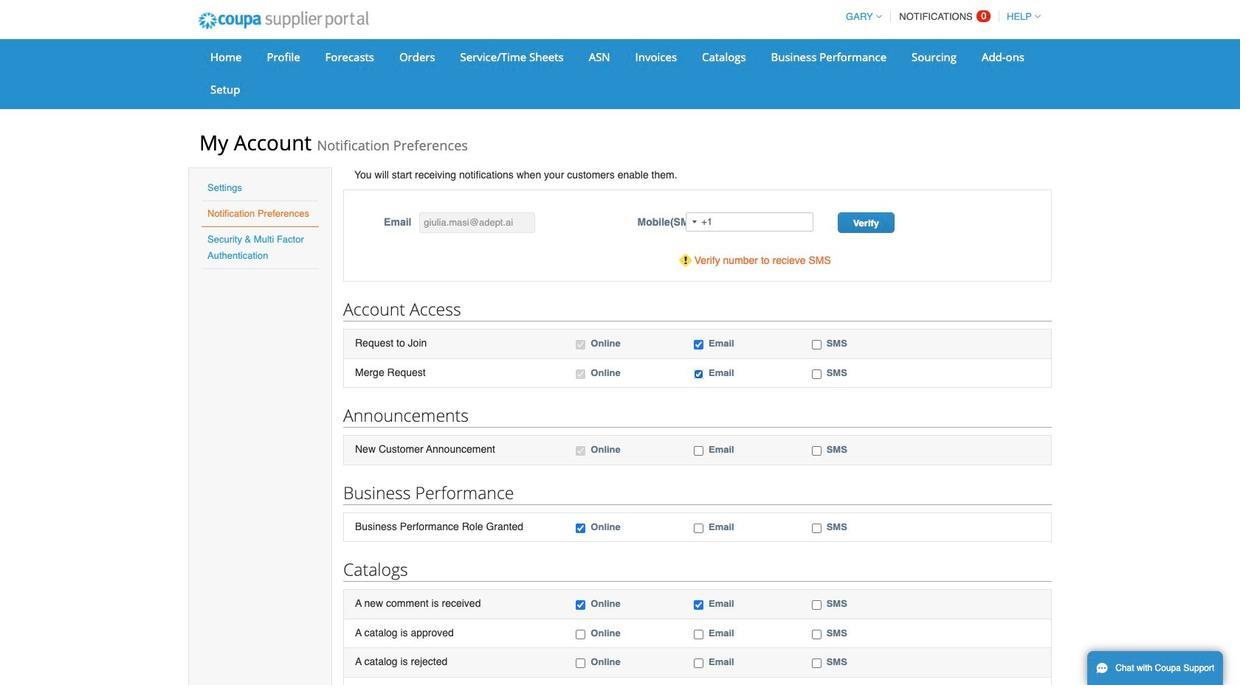 Task type: describe. For each thing, give the bounding box(es) containing it.
telephone country code image
[[693, 221, 697, 224]]



Task type: vqa. For each thing, say whether or not it's contained in the screenshot.
the right YOU
no



Task type: locate. For each thing, give the bounding box(es) containing it.
None text field
[[420, 213, 535, 233]]

None checkbox
[[576, 370, 586, 379], [694, 370, 704, 379], [812, 370, 821, 379], [694, 447, 704, 456], [576, 524, 586, 534], [812, 601, 821, 611], [694, 630, 704, 640], [576, 370, 586, 379], [694, 370, 704, 379], [812, 370, 821, 379], [694, 447, 704, 456], [576, 524, 586, 534], [812, 601, 821, 611], [694, 630, 704, 640]]

coupa supplier portal image
[[188, 2, 378, 39]]

Telephone country code field
[[687, 213, 702, 231]]

None checkbox
[[576, 340, 586, 350], [694, 340, 704, 350], [812, 340, 821, 350], [576, 447, 586, 456], [812, 447, 821, 456], [694, 524, 704, 534], [812, 524, 821, 534], [576, 601, 586, 611], [694, 601, 704, 611], [576, 630, 586, 640], [812, 630, 821, 640], [576, 660, 586, 669], [694, 660, 704, 669], [812, 660, 821, 669], [576, 340, 586, 350], [694, 340, 704, 350], [812, 340, 821, 350], [576, 447, 586, 456], [812, 447, 821, 456], [694, 524, 704, 534], [812, 524, 821, 534], [576, 601, 586, 611], [694, 601, 704, 611], [576, 630, 586, 640], [812, 630, 821, 640], [576, 660, 586, 669], [694, 660, 704, 669], [812, 660, 821, 669]]

navigation
[[839, 2, 1041, 31]]

+1 201-555-0123 text field
[[686, 213, 814, 232]]



